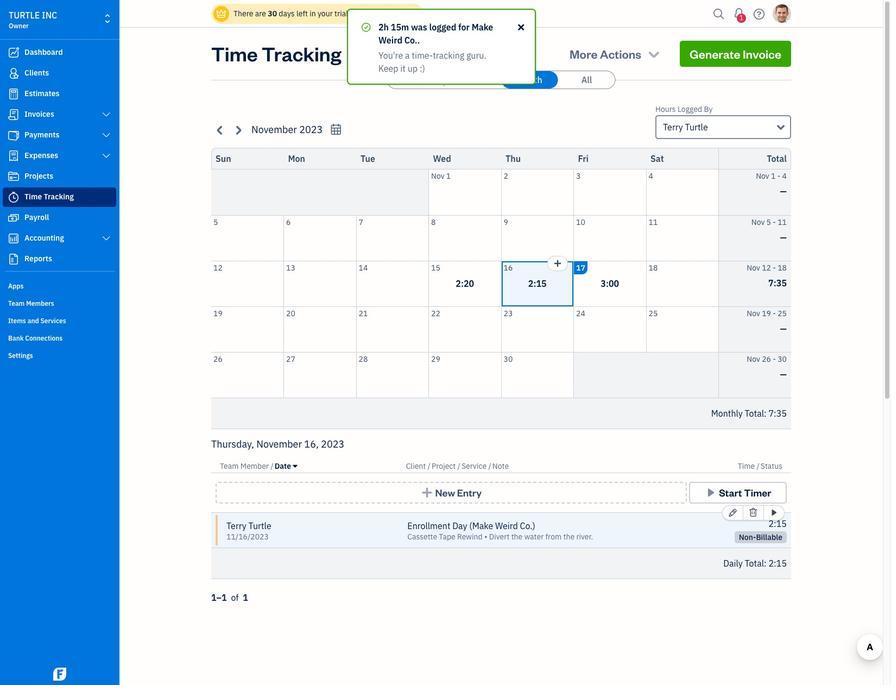 Task type: locate. For each thing, give the bounding box(es) containing it.
nov down nov 1 - 4 —
[[752, 217, 765, 227]]

make up •
[[472, 520, 493, 531]]

turtle up the 11/16/2023
[[249, 520, 271, 531]]

1 horizontal spatial time
[[211, 41, 258, 66]]

turtle for terry turtle 11/16/2023
[[249, 520, 271, 531]]

time tracking down days
[[211, 41, 341, 66]]

0 horizontal spatial 18
[[649, 263, 658, 272]]

18 down nov 5 - 11 —
[[778, 263, 787, 272]]

11 inside button
[[649, 217, 658, 227]]

4 inside button
[[649, 171, 653, 181]]

2 12 from the left
[[762, 263, 771, 272]]

2 4 from the left
[[783, 171, 787, 181]]

2:15 inside 2:15 non-billable
[[769, 518, 787, 529]]

total right monthly on the bottom right
[[745, 408, 764, 419]]

date link
[[275, 461, 297, 471]]

1 horizontal spatial tracking
[[262, 41, 341, 66]]

nov inside nov 5 - 11 —
[[752, 217, 765, 227]]

time tracking down projects "link"
[[24, 192, 74, 202]]

terry down hours
[[663, 122, 683, 133]]

4 inside nov 1 - 4 —
[[783, 171, 787, 181]]

2 chevron large down image from the top
[[101, 152, 111, 160]]

1 horizontal spatial turtle
[[685, 122, 708, 133]]

11 down 4 button
[[649, 217, 658, 227]]

0 vertical spatial total
[[767, 153, 787, 164]]

1 horizontal spatial the
[[564, 532, 575, 542]]

1 horizontal spatial time tracking
[[211, 41, 341, 66]]

0 vertical spatial chevron large down image
[[101, 131, 111, 140]]

nov for nov 26 - 30 —
[[747, 354, 760, 364]]

2h 15m was logged for make weird co.. you're a time-tracking guru. keep it up :)
[[379, 22, 493, 74]]

1 vertical spatial time tracking
[[24, 192, 74, 202]]

trial.
[[335, 9, 350, 18]]

chevron large down image inside expenses link
[[101, 152, 111, 160]]

- inside 'nov 19 - 25 —'
[[773, 308, 776, 318]]

0 vertical spatial turtle
[[685, 122, 708, 133]]

19 inside 'nov 19 - 25 —'
[[762, 308, 771, 318]]

1 horizontal spatial 4
[[783, 171, 787, 181]]

2:15 up 23 button
[[528, 278, 547, 289]]

team
[[8, 299, 25, 307], [220, 461, 239, 471]]

— inside nov 5 - 11 —
[[780, 232, 787, 243]]

1
[[740, 14, 744, 22], [446, 171, 451, 181], [771, 171, 776, 181], [243, 592, 248, 603]]

26 button
[[211, 352, 284, 398]]

estimates link
[[3, 84, 116, 104]]

0 horizontal spatial 4
[[649, 171, 653, 181]]

- inside nov 5 - 11 —
[[773, 217, 776, 227]]

12 down nov 5 - 11 —
[[762, 263, 771, 272]]

co..
[[405, 35, 420, 46]]

nov inside button
[[431, 171, 445, 181]]

1 vertical spatial chevron large down image
[[101, 152, 111, 160]]

— up nov 5 - 11 —
[[780, 186, 787, 197]]

1 horizontal spatial weird
[[495, 520, 518, 531]]

1 25 from the left
[[649, 308, 658, 318]]

weird up divert
[[495, 520, 518, 531]]

up
[[408, 63, 418, 74]]

19
[[213, 308, 223, 318], [762, 308, 771, 318]]

2 18 from the left
[[778, 263, 787, 272]]

2 11 from the left
[[778, 217, 787, 227]]

0 vertical spatial terry
[[663, 122, 683, 133]]

1 vertical spatial team
[[220, 461, 239, 471]]

generate
[[690, 46, 741, 61]]

30 down 'nov 19 - 25 —'
[[778, 354, 787, 364]]

2 19 from the left
[[762, 308, 771, 318]]

status
[[0, 9, 883, 85]]

12 down '5' button
[[213, 263, 223, 272]]

- for nov 12 - 18 7:35
[[773, 263, 776, 272]]

11 down nov 1 - 4 —
[[778, 217, 787, 227]]

timer image
[[7, 192, 20, 203]]

1 chevron large down image from the top
[[101, 131, 111, 140]]

— for nov 5 - 11 —
[[780, 232, 787, 243]]

november right next month icon
[[252, 123, 297, 136]]

team for team member /
[[220, 461, 239, 471]]

1 horizontal spatial 25
[[778, 308, 787, 318]]

2 26 from the left
[[762, 354, 771, 364]]

client image
[[7, 68, 20, 79]]

- inside nov 1 - 4 —
[[778, 171, 781, 181]]

2 vertical spatial chevron large down image
[[101, 234, 111, 243]]

edit image
[[729, 506, 737, 519]]

more actions
[[570, 46, 642, 61]]

nov down wed
[[431, 171, 445, 181]]

/ left note
[[489, 461, 492, 471]]

0 horizontal spatial weird
[[379, 35, 403, 46]]

1 vertical spatial terry
[[227, 520, 247, 531]]

1 inside button
[[446, 171, 451, 181]]

1 4 from the left
[[649, 171, 653, 181]]

26
[[213, 354, 223, 364], [762, 354, 771, 364]]

nov inside nov 12 - 18 7:35
[[747, 263, 760, 272]]

invoice image
[[7, 109, 20, 120]]

1 horizontal spatial team
[[220, 461, 239, 471]]

1 : from the top
[[764, 408, 767, 419]]

— up monthly total : 7:35
[[780, 369, 787, 379]]

25 inside 'nov 19 - 25 —'
[[778, 308, 787, 318]]

of
[[231, 592, 239, 603]]

next month image
[[232, 124, 244, 136]]

2023 left choose a date "icon"
[[299, 123, 323, 136]]

1 horizontal spatial 19
[[762, 308, 771, 318]]

team down thursday,
[[220, 461, 239, 471]]

logged
[[678, 104, 703, 114]]

0 horizontal spatial tracking
[[44, 192, 74, 202]]

terry turtle button
[[656, 115, 792, 139]]

1 inside "dropdown button"
[[740, 14, 744, 22]]

time down there
[[211, 41, 258, 66]]

16,
[[304, 438, 319, 450]]

tracking down left
[[262, 41, 341, 66]]

caretdown image
[[293, 462, 297, 470]]

nov 12 - 18 7:35
[[747, 263, 787, 288]]

chevron large down image for accounting
[[101, 234, 111, 243]]

make inside the 2h 15m was logged for make weird co.. you're a time-tracking guru. keep it up :)
[[472, 22, 493, 33]]

choose a date image
[[330, 123, 342, 136]]

turtle down logged
[[685, 122, 708, 133]]

nov inside 'nov 19 - 25 —'
[[747, 308, 760, 318]]

— inside 'nov 19 - 25 —'
[[780, 323, 787, 334]]

0 vertical spatial tracking
[[262, 41, 341, 66]]

nov inside nov 26 - 30 —
[[747, 354, 760, 364]]

november up date
[[257, 438, 302, 450]]

12
[[213, 263, 223, 272], [762, 263, 771, 272]]

fri
[[578, 153, 589, 164]]

turtle
[[685, 122, 708, 133], [249, 520, 271, 531]]

— for nov 26 - 30 —
[[780, 369, 787, 379]]

— up nov 26 - 30 —
[[780, 323, 787, 334]]

0 vertical spatial 2:15
[[528, 278, 547, 289]]

time inside 'time tracking' link
[[24, 192, 42, 202]]

1 — from the top
[[780, 186, 787, 197]]

: right monthly on the bottom right
[[764, 408, 767, 419]]

entry
[[457, 486, 482, 499]]

0 horizontal spatial terry
[[227, 520, 247, 531]]

1 vertical spatial :
[[764, 558, 767, 569]]

chevron large down image for expenses
[[101, 152, 111, 160]]

/ left service
[[458, 461, 461, 471]]

25 down 18 button
[[649, 308, 658, 318]]

all link
[[559, 71, 615, 89]]

11 inside nov 5 - 11 —
[[778, 217, 787, 227]]

team member /
[[220, 461, 274, 471]]

0 horizontal spatial team
[[8, 299, 25, 307]]

1 up nov 5 - 11 —
[[771, 171, 776, 181]]

-
[[778, 171, 781, 181], [773, 217, 776, 227], [773, 263, 776, 272], [773, 308, 776, 318], [773, 354, 776, 364]]

river.
[[577, 532, 593, 542]]

0 horizontal spatial the
[[512, 532, 523, 542]]

—
[[780, 186, 787, 197], [780, 232, 787, 243], [780, 323, 787, 334], [780, 369, 787, 379]]

2 the from the left
[[564, 532, 575, 542]]

total up nov 1 - 4 —
[[767, 153, 787, 164]]

weird inside enrollment day ( make weird co. ) cassette tape rewind • divert the water from the river.
[[495, 520, 518, 531]]

expenses link
[[3, 146, 116, 166]]

invoice
[[743, 46, 782, 61]]

2:15 up "billable"
[[769, 518, 787, 529]]

terry turtle 11/16/2023
[[227, 520, 271, 542]]

25 down nov 12 - 18 7:35
[[778, 308, 787, 318]]

nov 1 - 4 —
[[756, 171, 787, 197]]

1 vertical spatial november
[[257, 438, 302, 450]]

1 vertical spatial 7:35
[[769, 408, 787, 419]]

hours
[[656, 104, 676, 114]]

time tracking inside 'time tracking' link
[[24, 192, 74, 202]]

nov down nov 5 - 11 —
[[747, 263, 760, 272]]

make
[[472, 22, 493, 33], [472, 520, 493, 531]]

1 horizontal spatial terry
[[663, 122, 683, 133]]

terry turtle
[[663, 122, 708, 133]]

1 down wed
[[446, 171, 451, 181]]

2 vertical spatial total
[[745, 558, 764, 569]]

2 : from the top
[[764, 558, 767, 569]]

0 horizontal spatial turtle
[[249, 520, 271, 531]]

4 — from the top
[[780, 369, 787, 379]]

9
[[504, 217, 508, 227]]

0 vertical spatial :
[[764, 408, 767, 419]]

terry inside dropdown button
[[663, 122, 683, 133]]

nov up nov 5 - 11 —
[[756, 171, 770, 181]]

previous month image
[[214, 124, 227, 136]]

0 vertical spatial time tracking
[[211, 41, 341, 66]]

5 / from the left
[[757, 461, 760, 471]]

team inside main element
[[8, 299, 25, 307]]

0 vertical spatial time
[[211, 41, 258, 66]]

the down co.
[[512, 532, 523, 542]]

21
[[359, 308, 368, 318]]

18 down 11 button at right top
[[649, 263, 658, 272]]

and
[[28, 317, 39, 325]]

0 horizontal spatial 25
[[649, 308, 658, 318]]

apps link
[[3, 278, 116, 294]]

2 25 from the left
[[778, 308, 787, 318]]

note
[[493, 461, 509, 471]]

)
[[533, 520, 536, 531]]

time
[[211, 41, 258, 66], [24, 192, 42, 202], [738, 461, 755, 471]]

expense image
[[7, 150, 20, 161]]

12 inside nov 12 - 18 7:35
[[762, 263, 771, 272]]

1 left go to help icon
[[740, 14, 744, 22]]

1 26 from the left
[[213, 354, 223, 364]]

3 chevron large down image from the top
[[101, 234, 111, 243]]

team down apps
[[8, 299, 25, 307]]

nov for nov 1
[[431, 171, 445, 181]]

1 horizontal spatial 5
[[767, 217, 771, 227]]

4 button
[[647, 169, 719, 215]]

7:35 up 'nov 19 - 25 —'
[[769, 277, 787, 288]]

1 11 from the left
[[649, 217, 658, 227]]

team for team members
[[8, 299, 25, 307]]

1 vertical spatial tracking
[[44, 192, 74, 202]]

tracking
[[433, 50, 465, 61]]

turtle inside terry turtle 11/16/2023
[[249, 520, 271, 531]]

accounting
[[24, 233, 64, 243]]

— inside nov 1 - 4 —
[[780, 186, 787, 197]]

18
[[649, 263, 658, 272], [778, 263, 787, 272]]

26 inside nov 26 - 30 —
[[762, 354, 771, 364]]

/ left status link
[[757, 461, 760, 471]]

0 horizontal spatial 26
[[213, 354, 223, 364]]

— up nov 12 - 18 7:35
[[780, 232, 787, 243]]

0 horizontal spatial 11
[[649, 217, 658, 227]]

19 down nov 12 - 18 7:35
[[762, 308, 771, 318]]

report image
[[7, 254, 20, 265]]

1 horizontal spatial 11
[[778, 217, 787, 227]]

november 2023
[[252, 123, 323, 136]]

time right timer image
[[24, 192, 42, 202]]

a
[[405, 50, 410, 61]]

go to help image
[[751, 6, 768, 22]]

nov inside nov 1 - 4 —
[[756, 171, 770, 181]]

payroll link
[[3, 208, 116, 228]]

2 5 from the left
[[767, 217, 771, 227]]

tracking inside main element
[[44, 192, 74, 202]]

from
[[546, 532, 562, 542]]

30 right are
[[268, 9, 277, 18]]

search image
[[711, 6, 728, 22]]

1 vertical spatial 2:15
[[769, 518, 787, 529]]

0 horizontal spatial time tracking
[[24, 192, 74, 202]]

delete image
[[749, 506, 758, 519]]

nov for nov 12 - 18 7:35
[[747, 263, 760, 272]]

the
[[512, 532, 523, 542], [564, 532, 575, 542]]

nov 1
[[431, 171, 451, 181]]

25 button
[[647, 307, 719, 352]]

weird down 2h
[[379, 35, 403, 46]]

total for daily total
[[745, 558, 764, 569]]

terry for terry turtle 11/16/2023
[[227, 520, 247, 531]]

nov
[[431, 171, 445, 181], [756, 171, 770, 181], [752, 217, 765, 227], [747, 263, 760, 272], [747, 308, 760, 318], [747, 354, 760, 364]]

chevron large down image
[[101, 110, 111, 119]]

nov for nov 19 - 25 —
[[747, 308, 760, 318]]

0 vertical spatial team
[[8, 299, 25, 307]]

1 vertical spatial time
[[24, 192, 42, 202]]

the right 'from'
[[564, 532, 575, 542]]

there
[[234, 9, 253, 18]]

terry up the 11/16/2023
[[227, 520, 247, 531]]

dashboard
[[24, 47, 63, 57]]

2 horizontal spatial 30
[[778, 354, 787, 364]]

30 inside 'button'
[[504, 354, 513, 364]]

3 button
[[574, 169, 646, 215]]

30 down 23 button
[[504, 354, 513, 364]]

more actions button
[[560, 41, 671, 67]]

0 vertical spatial 7:35
[[769, 277, 787, 288]]

settings link
[[3, 347, 116, 363]]

: down "billable"
[[764, 558, 767, 569]]

0 horizontal spatial 5
[[213, 217, 218, 227]]

1–1 of 1
[[211, 592, 248, 603]]

25 inside button
[[649, 308, 658, 318]]

1 vertical spatial make
[[472, 520, 493, 531]]

1 button
[[731, 3, 748, 24]]

in
[[310, 9, 316, 18]]

- for nov 1 - 4 —
[[778, 171, 781, 181]]

payment image
[[7, 130, 20, 141]]

1 7:35 from the top
[[769, 277, 787, 288]]

time tracking link
[[3, 187, 116, 207]]

1 vertical spatial turtle
[[249, 520, 271, 531]]

4
[[649, 171, 653, 181], [783, 171, 787, 181]]

terry inside terry turtle 11/16/2023
[[227, 520, 247, 531]]

time left status link
[[738, 461, 755, 471]]

1 12 from the left
[[213, 263, 223, 272]]

total right daily
[[745, 558, 764, 569]]

nov down 'nov 19 - 25 —'
[[747, 354, 760, 364]]

1 horizontal spatial 18
[[778, 263, 787, 272]]

/ left date
[[271, 461, 274, 471]]

7:35 down nov 26 - 30 —
[[769, 408, 787, 419]]

1 horizontal spatial 26
[[762, 354, 771, 364]]

24 button
[[574, 307, 646, 352]]

1 18 from the left
[[649, 263, 658, 272]]

0 horizontal spatial 12
[[213, 263, 223, 272]]

2 7:35 from the top
[[769, 408, 787, 419]]

play image
[[705, 487, 717, 498]]

turtle inside dropdown button
[[685, 122, 708, 133]]

1 horizontal spatial 30
[[504, 354, 513, 364]]

client / project / service / note
[[406, 461, 509, 471]]

nov down nov 12 - 18 7:35
[[747, 308, 760, 318]]

0 vertical spatial make
[[472, 22, 493, 33]]

0 vertical spatial weird
[[379, 35, 403, 46]]

are
[[255, 9, 266, 18]]

make inside enrollment day ( make weird co. ) cassette tape rewind • divert the water from the river.
[[472, 520, 493, 531]]

/ right client
[[428, 461, 431, 471]]

chevron large down image
[[101, 131, 111, 140], [101, 152, 111, 160], [101, 234, 111, 243]]

1 5 from the left
[[213, 217, 218, 227]]

1 vertical spatial total
[[745, 408, 764, 419]]

2023 right "16," at bottom left
[[321, 438, 345, 450]]

— inside nov 26 - 30 —
[[780, 369, 787, 379]]

weird
[[379, 35, 403, 46], [495, 520, 518, 531]]

enrollment day ( make weird co. ) cassette tape rewind • divert the water from the river.
[[408, 520, 593, 542]]

30
[[268, 9, 277, 18], [504, 354, 513, 364], [778, 354, 787, 364]]

tracking down projects "link"
[[44, 192, 74, 202]]

- inside nov 26 - 30 —
[[773, 354, 776, 364]]

client
[[406, 461, 426, 471]]

2 — from the top
[[780, 232, 787, 243]]

0 horizontal spatial 19
[[213, 308, 223, 318]]

0 horizontal spatial time
[[24, 192, 42, 202]]

project image
[[7, 171, 20, 182]]

7 button
[[357, 215, 429, 260]]

freshbooks image
[[51, 668, 68, 681]]

1 vertical spatial 2023
[[321, 438, 345, 450]]

2
[[504, 171, 508, 181]]

1 vertical spatial weird
[[495, 520, 518, 531]]

wed
[[433, 153, 451, 164]]

13
[[286, 263, 295, 272]]

26 down 19 button
[[213, 354, 223, 364]]

3 — from the top
[[780, 323, 787, 334]]

make right for at the right top of page
[[472, 22, 493, 33]]

upgrade account link
[[352, 9, 415, 18]]

1 19 from the left
[[213, 308, 223, 318]]

2 horizontal spatial time
[[738, 461, 755, 471]]

0 horizontal spatial 30
[[268, 9, 277, 18]]

2:15 down "billable"
[[769, 558, 787, 569]]

services
[[40, 317, 66, 325]]

status
[[761, 461, 783, 471]]

19 down 12 button
[[213, 308, 223, 318]]

26 down 'nov 19 - 25 —'
[[762, 354, 771, 364]]

- inside nov 12 - 18 7:35
[[773, 263, 776, 272]]

1 horizontal spatial 12
[[762, 263, 771, 272]]



Task type: vqa. For each thing, say whether or not it's contained in the screenshot.
8 "button"
yes



Task type: describe. For each thing, give the bounding box(es) containing it.
2:15 for 2:15
[[528, 278, 547, 289]]

you're
[[379, 50, 403, 61]]

account
[[386, 9, 415, 18]]

plus image
[[421, 487, 433, 498]]

turtle for terry turtle
[[685, 122, 708, 133]]

3
[[576, 171, 581, 181]]

owner
[[9, 22, 29, 30]]

expenses
[[24, 150, 58, 160]]

status containing 2h 15m was logged for make weird co..
[[0, 9, 883, 85]]

logged
[[429, 22, 456, 33]]

clients
[[24, 68, 49, 78]]

5 inside button
[[213, 217, 218, 227]]

3 / from the left
[[458, 461, 461, 471]]

10 button
[[574, 215, 646, 260]]

your
[[318, 9, 333, 18]]

generate invoice
[[690, 46, 782, 61]]

items and services
[[8, 317, 66, 325]]

main element
[[0, 0, 147, 685]]

it
[[401, 63, 406, 74]]

was
[[411, 22, 427, 33]]

time-
[[412, 50, 433, 61]]

— for nov 19 - 25 —
[[780, 323, 787, 334]]

chevrondown image
[[647, 46, 662, 61]]

0 vertical spatial november
[[252, 123, 297, 136]]

18 inside 18 button
[[649, 263, 658, 272]]

: for daily total
[[764, 558, 767, 569]]

time / status
[[738, 461, 783, 471]]

(
[[470, 520, 472, 531]]

team members
[[8, 299, 54, 307]]

note link
[[493, 461, 509, 471]]

•
[[485, 532, 488, 542]]

monthly
[[712, 408, 743, 419]]

inc
[[42, 10, 57, 21]]

- for nov 19 - 25 —
[[773, 308, 776, 318]]

divert
[[489, 532, 510, 542]]

close image
[[516, 21, 526, 34]]

left
[[297, 9, 308, 18]]

30 inside nov 26 - 30 —
[[778, 354, 787, 364]]

reports link
[[3, 249, 116, 269]]

11/16/2023
[[227, 532, 269, 542]]

success image
[[361, 21, 371, 34]]

tape
[[439, 532, 456, 542]]

keep
[[379, 63, 399, 74]]

dashboard image
[[7, 47, 20, 58]]

invoices link
[[3, 105, 116, 124]]

0 vertical spatial 2023
[[299, 123, 323, 136]]

29 button
[[429, 352, 501, 398]]

- for nov 5 - 11 —
[[773, 217, 776, 227]]

non-
[[739, 532, 756, 542]]

1 right of
[[243, 592, 248, 603]]

payments
[[24, 130, 60, 140]]

payroll
[[24, 212, 49, 222]]

8
[[431, 217, 436, 227]]

start timer
[[719, 486, 772, 499]]

items
[[8, 317, 26, 325]]

4 / from the left
[[489, 461, 492, 471]]

service link
[[462, 461, 489, 471]]

7:35 inside nov 12 - 18 7:35
[[769, 277, 787, 288]]

2 button
[[502, 169, 574, 215]]

status link
[[761, 461, 783, 471]]

reports
[[24, 254, 52, 263]]

6
[[286, 217, 291, 227]]

there are 30 days left in your trial. upgrade account
[[234, 9, 415, 18]]

thursday, november 16, 2023
[[211, 438, 345, 450]]

- for nov 26 - 30 —
[[773, 354, 776, 364]]

mon
[[288, 153, 305, 164]]

24
[[576, 308, 586, 318]]

turtle
[[9, 10, 40, 21]]

15m
[[391, 22, 409, 33]]

for
[[459, 22, 470, 33]]

14 button
[[357, 261, 429, 306]]

payments link
[[3, 125, 116, 145]]

bank connections link
[[3, 330, 116, 346]]

resume image
[[770, 506, 779, 519]]

2:15 for 2:15 non-billable
[[769, 518, 787, 529]]

member
[[241, 461, 269, 471]]

clients link
[[3, 64, 116, 83]]

upgrade
[[354, 9, 384, 18]]

chevron large down image for payments
[[101, 131, 111, 140]]

rewind
[[457, 532, 483, 542]]

bank connections
[[8, 334, 63, 342]]

1 inside nov 1 - 4 —
[[771, 171, 776, 181]]

9 button
[[502, 215, 574, 260]]

2 vertical spatial 2:15
[[769, 558, 787, 569]]

nov 1 button
[[429, 169, 501, 215]]

— for nov 1 - 4 —
[[780, 186, 787, 197]]

nov for nov 5 - 11 —
[[752, 217, 765, 227]]

: for monthly total
[[764, 408, 767, 419]]

project
[[432, 461, 456, 471]]

5 inside nov 5 - 11 —
[[767, 217, 771, 227]]

day
[[453, 520, 467, 531]]

28
[[359, 354, 368, 364]]

chart image
[[7, 233, 20, 244]]

1 the from the left
[[512, 532, 523, 542]]

2 / from the left
[[428, 461, 431, 471]]

crown image
[[216, 8, 227, 19]]

generate invoice button
[[680, 41, 792, 67]]

turtle inc owner
[[9, 10, 57, 30]]

19 inside button
[[213, 308, 223, 318]]

estimate image
[[7, 89, 20, 99]]

start
[[719, 486, 742, 499]]

time link
[[738, 461, 757, 471]]

18 inside nov 12 - 18 7:35
[[778, 263, 787, 272]]

30 button
[[502, 352, 574, 398]]

1–1
[[211, 592, 227, 603]]

projects link
[[3, 167, 116, 186]]

monthly total : 7:35
[[712, 408, 787, 419]]

total for monthly total
[[745, 408, 764, 419]]

water
[[524, 532, 544, 542]]

estimates
[[24, 89, 60, 98]]

billable
[[756, 532, 783, 542]]

actions
[[600, 46, 642, 61]]

add a time entry image
[[554, 257, 562, 270]]

26 inside 26 button
[[213, 354, 223, 364]]

12 inside button
[[213, 263, 223, 272]]

date
[[275, 461, 291, 471]]

money image
[[7, 212, 20, 223]]

1 / from the left
[[271, 461, 274, 471]]

weird inside the 2h 15m was logged for make weird co.. you're a time-tracking guru. keep it up :)
[[379, 35, 403, 46]]

items and services link
[[3, 312, 116, 329]]

bank
[[8, 334, 24, 342]]

terry for terry turtle
[[663, 122, 683, 133]]

8 button
[[429, 215, 501, 260]]

2 vertical spatial time
[[738, 461, 755, 471]]

accounting link
[[3, 229, 116, 248]]

nov for nov 1 - 4 —
[[756, 171, 770, 181]]

27 button
[[284, 352, 356, 398]]

2h
[[379, 22, 389, 33]]



